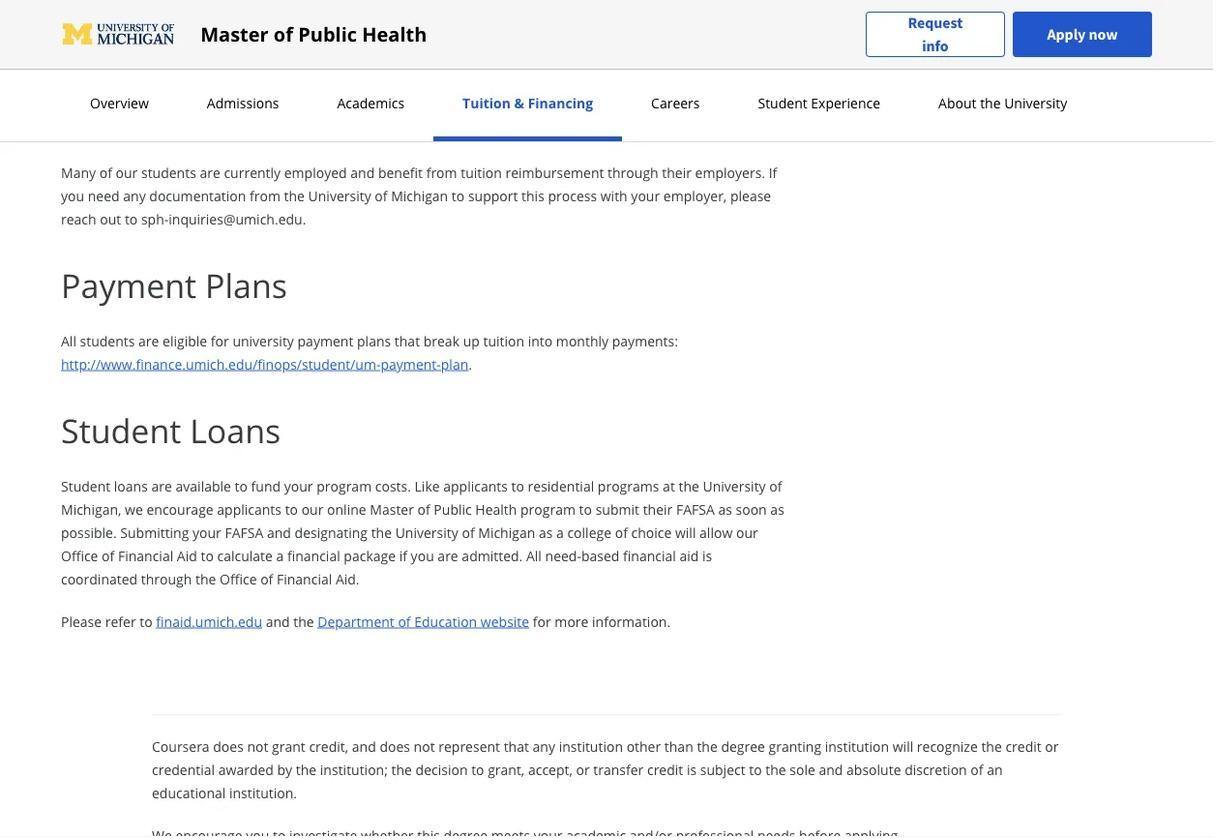 Task type: locate. For each thing, give the bounding box(es) containing it.
and inside "many of our students are currently employed and benefit from tuition reimbursement through their employers. if you need any documentation from the university of michigan to support this process with your employer, please reach out to sph-inquiries@umich.edu."
[[351, 163, 375, 181]]

into
[[528, 331, 553, 350]]

is inside coursera does not grant credit, and does not represent that any institution other than the degree granting institution will recognize the credit or credential awarded by the institution; the decision to grant, accept, or transfer credit is subject to the sole and absolute discretion of an educational institution.
[[687, 760, 697, 779]]

available
[[176, 477, 231, 495]]

1 vertical spatial health
[[475, 500, 517, 518]]

0 horizontal spatial or
[[576, 760, 590, 779]]

0 horizontal spatial michigan
[[391, 186, 448, 205]]

grant
[[272, 737, 306, 755]]

applicants down fund
[[217, 500, 282, 518]]

0 vertical spatial you
[[61, 186, 84, 205]]

0 horizontal spatial our
[[116, 163, 138, 181]]

to up designating
[[285, 500, 298, 518]]

master right about at the top of the page
[[200, 21, 269, 47]]

institution
[[559, 737, 623, 755], [825, 737, 889, 755]]

master down costs.
[[370, 500, 414, 518]]

all students are eligible for university payment plans that break up tuition into monthly payments: http://www.finance.umich.edu/finops/student/um-payment-plan .
[[61, 331, 678, 373]]

1 vertical spatial all
[[526, 546, 542, 565]]

0 horizontal spatial degree
[[288, 41, 332, 60]]

you down many
[[61, 186, 84, 205]]

soon
[[736, 500, 767, 518]]

and up the calculate
[[267, 523, 291, 541]]

0 horizontal spatial master
[[200, 21, 269, 47]]

payment-
[[381, 355, 441, 373]]

tuition for tuition reimbursement
[[61, 94, 168, 139]]

0 vertical spatial or
[[1045, 737, 1059, 755]]

0 horizontal spatial a
[[276, 546, 284, 565]]

1 horizontal spatial is
[[703, 546, 712, 565]]

credit right recognize
[[1006, 737, 1042, 755]]

as up need-
[[539, 523, 553, 541]]

all left need-
[[526, 546, 542, 565]]

does up awarded
[[213, 737, 244, 755]]

through inside "many of our students are currently employed and benefit from tuition reimbursement through their employers. if you need any documentation from the university of michigan to support this process with your employer, please reach out to sph-inquiries@umich.edu."
[[608, 163, 659, 181]]

the up an
[[982, 737, 1002, 755]]

the down aid
[[195, 569, 216, 588]]

1 horizontal spatial master
[[370, 500, 414, 518]]

their up choice
[[643, 500, 673, 518]]

through inside student loans are available to fund your program costs. like applicants to residential programs at the university of michigan, we encourage applicants to our online master of public health program to submit their fafsa as soon as possible. submitting your fafsa and designating the university of michigan as a college of choice will allow our office of financial aid to calculate a financial package if you are admitted. all need-based financial aid is coordinated through the office of financial aid.
[[141, 569, 192, 588]]

students down payment
[[80, 331, 135, 350]]

any
[[123, 186, 146, 205], [533, 737, 555, 755]]

to down represent
[[471, 760, 484, 779]]

credit down than
[[647, 760, 683, 779]]

any inside "many of our students are currently employed and benefit from tuition reimbursement through their employers. if you need any documentation from the university of michigan to support this process with your employer, please reach out to sph-inquiries@umich.edu."
[[123, 186, 146, 205]]

institution up absolute
[[825, 737, 889, 755]]

aid
[[680, 546, 699, 565]]

1 vertical spatial michigan
[[478, 523, 535, 541]]

grant,
[[488, 760, 525, 779]]

from right benefit
[[426, 163, 457, 181]]

0 horizontal spatial as
[[539, 523, 553, 541]]

our
[[116, 163, 138, 181], [302, 500, 324, 518], [736, 523, 758, 541]]

our down soon
[[736, 523, 758, 541]]

public
[[298, 21, 357, 47], [434, 500, 472, 518]]

please
[[731, 186, 771, 205]]

1 horizontal spatial institution
[[825, 737, 889, 755]]

institution up "transfer"
[[559, 737, 623, 755]]

fafsa up the calculate
[[225, 523, 264, 541]]

student left experience
[[758, 94, 808, 112]]

university
[[233, 331, 294, 350]]

learn
[[80, 41, 113, 60]]

0 vertical spatial tuition
[[461, 163, 502, 181]]

0 horizontal spatial through
[[141, 569, 192, 588]]

1 vertical spatial from
[[250, 186, 281, 205]]

all
[[61, 331, 76, 350], [526, 546, 542, 565]]

0 horizontal spatial not
[[247, 737, 269, 755]]

1 vertical spatial a
[[276, 546, 284, 565]]

0 horizontal spatial all
[[61, 331, 76, 350]]

1 vertical spatial for
[[533, 612, 551, 630]]

plans
[[357, 331, 391, 350]]

their inside student loans are available to fund your program costs. like applicants to residential programs at the university of michigan, we encourage applicants to our online master of public health program to submit their fafsa as soon as possible. submitting your fafsa and designating the university of michigan as a college of choice will allow our office of financial aid to calculate a financial package if you are admitted. all need-based financial aid is coordinated through the office of financial aid.
[[643, 500, 673, 518]]

academics link
[[331, 94, 410, 112]]

any up accept,
[[533, 737, 555, 755]]

plans
[[205, 263, 287, 308]]

0 horizontal spatial for
[[211, 331, 229, 350]]

0 horizontal spatial any
[[123, 186, 146, 205]]

students inside all students are eligible for university payment plans that break up tuition into monthly payments: http://www.finance.umich.edu/finops/student/um-payment-plan .
[[80, 331, 135, 350]]

as up allow
[[718, 500, 732, 518]]

sph-
[[141, 210, 169, 228]]

student up the michigan,
[[61, 477, 110, 495]]

0 horizontal spatial will
[[675, 523, 696, 541]]

for right website
[[533, 612, 551, 630]]

1 horizontal spatial fafsa
[[676, 500, 715, 518]]

michigan inside student loans are available to fund your program costs. like applicants to residential programs at the university of michigan, we encourage applicants to our online master of public health program to submit their fafsa as soon as possible. submitting your fafsa and designating the university of michigan as a college of choice will allow our office of financial aid to calculate a financial package if you are admitted. all need-based financial aid is coordinated through the office of financial aid.
[[478, 523, 535, 541]]

that inside coursera does not grant credit, and does not represent that any institution other than the degree granting institution will recognize the credit or credential awarded by the institution; the decision to grant, accept, or transfer credit is subject to the sole and absolute discretion of an educational institution.
[[504, 737, 529, 755]]

degrees
[[388, 41, 440, 60]]

a
[[556, 523, 564, 541], [276, 546, 284, 565]]

program up the online
[[317, 477, 372, 495]]

the left decision
[[391, 760, 412, 779]]

0 vertical spatial fafsa
[[676, 500, 715, 518]]

1 institution from the left
[[559, 737, 623, 755]]

2 horizontal spatial our
[[736, 523, 758, 541]]

students up documentation
[[141, 163, 196, 181]]

a right the calculate
[[276, 546, 284, 565]]

0 vertical spatial through
[[608, 163, 659, 181]]

are inside all students are eligible for university payment plans that break up tuition into monthly payments: http://www.finance.umich.edu/finops/student/um-payment-plan .
[[138, 331, 159, 350]]

applicants
[[443, 477, 508, 495], [217, 500, 282, 518]]

0 vertical spatial credit
[[1006, 737, 1042, 755]]

0 horizontal spatial fafsa
[[225, 523, 264, 541]]

1 tuition from the left
[[463, 94, 511, 112]]

from
[[426, 163, 457, 181], [250, 186, 281, 205]]

students inside "many of our students are currently employed and benefit from tuition reimbursement through their employers. if you need any documentation from the university of michigan to support this process with your employer, please reach out to sph-inquiries@umich.edu."
[[141, 163, 196, 181]]

more left information.
[[555, 612, 589, 630]]

submitting
[[120, 523, 189, 541]]

1 horizontal spatial does
[[380, 737, 410, 755]]

to up 'college'
[[579, 500, 592, 518]]

michigan down benefit
[[391, 186, 448, 205]]

michigan
[[391, 186, 448, 205], [478, 523, 535, 541]]

office down possible.
[[61, 546, 98, 565]]

0 horizontal spatial institution
[[559, 737, 623, 755]]

any inside coursera does not grant credit, and does not represent that any institution other than the degree granting institution will recognize the credit or credential awarded by the institution; the decision to grant, accept, or transfer credit is subject to the sole and absolute discretion of an educational institution.
[[533, 737, 555, 755]]

the left department
[[293, 612, 314, 630]]

1 horizontal spatial financial
[[277, 569, 332, 588]]

0 vertical spatial will
[[675, 523, 696, 541]]

0 horizontal spatial more
[[116, 41, 150, 60]]

that
[[395, 331, 420, 350], [504, 737, 529, 755]]

0 vertical spatial michigan
[[391, 186, 448, 205]]

1 vertical spatial office
[[220, 569, 257, 588]]

of
[[274, 21, 293, 47], [99, 163, 112, 181], [375, 186, 388, 205], [770, 477, 782, 495], [418, 500, 430, 518], [462, 523, 475, 541], [615, 523, 628, 541], [102, 546, 114, 565], [260, 569, 273, 588], [398, 612, 411, 630], [971, 760, 984, 779]]

1 horizontal spatial students
[[141, 163, 196, 181]]

is down than
[[687, 760, 697, 779]]

employers.
[[695, 163, 765, 181]]

the right at
[[679, 477, 699, 495]]

the up subject
[[697, 737, 718, 755]]

1 horizontal spatial you
[[411, 546, 434, 565]]

careers
[[651, 94, 700, 112]]

1 vertical spatial will
[[893, 737, 914, 755]]

that inside all students are eligible for university payment plans that break up tuition into monthly payments: http://www.finance.umich.edu/finops/student/um-payment-plan .
[[395, 331, 420, 350]]

1 horizontal spatial degree
[[721, 737, 765, 755]]

1 vertical spatial financial
[[118, 546, 173, 565]]

does up institution;
[[380, 737, 410, 755]]

financial right degrees
[[444, 41, 499, 60]]

0 vertical spatial a
[[556, 523, 564, 541]]

0 vertical spatial any
[[123, 186, 146, 205]]

0 horizontal spatial office
[[61, 546, 98, 565]]

many
[[61, 163, 96, 181]]

to left residential
[[511, 477, 524, 495]]

visit
[[335, 41, 360, 60]]

our up designating
[[302, 500, 324, 518]]

1 horizontal spatial health
[[475, 500, 517, 518]]

from down currently
[[250, 186, 281, 205]]

0 horizontal spatial public
[[298, 21, 357, 47]]

accept,
[[528, 760, 573, 779]]

1 financial from the left
[[287, 546, 340, 565]]

1 vertical spatial public
[[434, 500, 472, 518]]

and up institution;
[[352, 737, 376, 755]]

will up absolute
[[893, 737, 914, 755]]

coordinated
[[61, 569, 138, 588]]

program down residential
[[521, 500, 576, 518]]

programs
[[598, 477, 659, 495]]

university down apply
[[1005, 94, 1068, 112]]

tuition
[[461, 163, 502, 181], [483, 331, 525, 350]]

tuition right up
[[483, 331, 525, 350]]

0 vertical spatial is
[[703, 546, 712, 565]]

are inside "many of our students are currently employed and benefit from tuition reimbursement through their employers. if you need any documentation from the university of michigan to support this process with your employer, please reach out to sph-inquiries@umich.edu."
[[200, 163, 220, 181]]

employer,
[[664, 186, 727, 205]]

1 not from the left
[[247, 737, 269, 755]]

educational
[[152, 783, 226, 802]]

2 does from the left
[[380, 737, 410, 755]]

michigan up admitted.
[[478, 523, 535, 541]]

that up payment-
[[395, 331, 420, 350]]

0 vertical spatial student
[[758, 94, 808, 112]]

fafsa
[[676, 500, 715, 518], [225, 523, 264, 541]]

1 vertical spatial credit
[[647, 760, 683, 779]]

through down aid
[[141, 569, 192, 588]]

1 horizontal spatial from
[[426, 163, 457, 181]]

financial
[[287, 546, 340, 565], [623, 546, 676, 565]]

health right visit
[[362, 21, 427, 47]]

designating
[[295, 523, 368, 541]]

1 vertical spatial tuition
[[483, 331, 525, 350]]

tuition left &
[[463, 94, 511, 112]]

1 vertical spatial their
[[643, 500, 673, 518]]

0 horizontal spatial tuition
[[61, 94, 168, 139]]

1 vertical spatial you
[[411, 546, 434, 565]]

now
[[1089, 25, 1118, 44]]

1 horizontal spatial for
[[533, 612, 551, 630]]

tuition
[[463, 94, 511, 112], [61, 94, 168, 139]]

loans
[[114, 477, 148, 495]]

calculate
[[217, 546, 273, 565]]

tuition up support
[[461, 163, 502, 181]]

more right learn
[[116, 41, 150, 60]]

1 vertical spatial students
[[80, 331, 135, 350]]

that up grant,
[[504, 737, 529, 755]]

we
[[125, 500, 143, 518]]

financial left aid.
[[277, 569, 332, 588]]

health up admitted.
[[475, 500, 517, 518]]

to right 'refer'
[[140, 612, 153, 630]]

will up aid
[[675, 523, 696, 541]]

package
[[344, 546, 396, 565]]

1 vertical spatial more
[[555, 612, 589, 630]]

is right aid
[[703, 546, 712, 565]]

as right soon
[[771, 500, 785, 518]]

is
[[703, 546, 712, 565], [687, 760, 697, 779]]

1 vertical spatial program
[[521, 500, 576, 518]]

1 vertical spatial applicants
[[217, 500, 282, 518]]

0 vertical spatial that
[[395, 331, 420, 350]]

admissions
[[207, 94, 279, 112]]

all inside all students are eligible for university payment plans that break up tuition into monthly payments: http://www.finance.umich.edu/finops/student/um-payment-plan .
[[61, 331, 76, 350]]

tuition up many
[[61, 94, 168, 139]]

2 horizontal spatial as
[[771, 500, 785, 518]]

student up loans
[[61, 408, 181, 453]]

costs.
[[375, 477, 411, 495]]

0 horizontal spatial is
[[687, 760, 697, 779]]

financial down designating
[[287, 546, 340, 565]]

financial down choice
[[623, 546, 676, 565]]

are up encourage
[[151, 477, 172, 495]]

fafsa up allow
[[676, 500, 715, 518]]

financial down "submitting"
[[118, 546, 173, 565]]

0 horizontal spatial students
[[80, 331, 135, 350]]

and left benefit
[[351, 163, 375, 181]]

not up decision
[[414, 737, 435, 755]]

1 horizontal spatial tuition
[[463, 94, 511, 112]]

please
[[61, 612, 102, 630]]

student experience link
[[752, 94, 886, 112]]

1 horizontal spatial financial
[[623, 546, 676, 565]]

documentation
[[149, 186, 246, 205]]

through
[[608, 163, 659, 181], [141, 569, 192, 588]]

0 horizontal spatial program
[[317, 477, 372, 495]]

university of michigan image
[[61, 19, 177, 50]]

2 vertical spatial financial
[[277, 569, 332, 588]]

1 horizontal spatial michigan
[[478, 523, 535, 541]]

michigan,
[[61, 500, 121, 518]]

request
[[908, 13, 963, 32]]

and right finaid.umich.edu link
[[266, 612, 290, 630]]

public down like
[[434, 500, 472, 518]]

office down the calculate
[[220, 569, 257, 588]]

through up with
[[608, 163, 659, 181]]

2 horizontal spatial financial
[[444, 41, 499, 60]]

1 vertical spatial through
[[141, 569, 192, 588]]

1 horizontal spatial all
[[526, 546, 542, 565]]

0 horizontal spatial does
[[213, 737, 244, 755]]

1 horizontal spatial not
[[414, 737, 435, 755]]

you right if
[[411, 546, 434, 565]]

online
[[327, 500, 366, 518]]

the down employed
[[284, 186, 305, 205]]

than
[[665, 737, 694, 755]]

about the university
[[939, 94, 1068, 112]]

university inside "many of our students are currently employed and benefit from tuition reimbursement through their employers. if you need any documentation from the university of michigan to support this process with your employer, please reach out to sph-inquiries@umich.edu."
[[308, 186, 371, 205]]

1 horizontal spatial applicants
[[443, 477, 508, 495]]

0 vertical spatial all
[[61, 331, 76, 350]]

degree inside coursera does not grant credit, and does not represent that any institution other than the degree granting institution will recognize the credit or credential awarded by the institution; the decision to grant, accept, or transfer credit is subject to the sole and absolute discretion of an educational institution.
[[721, 737, 765, 755]]

0 vertical spatial public
[[298, 21, 357, 47]]

inquiries@umich.edu.
[[169, 210, 306, 228]]

department
[[318, 612, 395, 630]]

institution.
[[229, 783, 297, 802]]

discretion
[[905, 760, 967, 779]]

1 vertical spatial degree
[[721, 737, 765, 755]]

their up 'employer,'
[[662, 163, 692, 181]]

a up need-
[[556, 523, 564, 541]]

any right need
[[123, 186, 146, 205]]

your right with
[[631, 186, 660, 205]]

2 institution from the left
[[825, 737, 889, 755]]

refer
[[105, 612, 136, 630]]

you inside student loans are available to fund your program costs. like applicants to residential programs at the university of michigan, we encourage applicants to our online master of public health program to submit their fafsa as soon as possible. submitting your fafsa and designating the university of michigan as a college of choice will allow our office of financial aid to calculate a financial package if you are admitted. all need-based financial aid is coordinated through the office of financial aid.
[[411, 546, 434, 565]]

degree left visit
[[288, 41, 332, 60]]

apply now
[[1047, 25, 1118, 44]]

1 vertical spatial student
[[61, 408, 181, 453]]

please refer to finaid.umich.edu and the department of education website for more information.
[[61, 612, 671, 630]]

recognize
[[917, 737, 978, 755]]

the up package on the left of the page
[[371, 523, 392, 541]]

health
[[362, 21, 427, 47], [475, 500, 517, 518]]

2 tuition from the left
[[61, 94, 168, 139]]

experience
[[811, 94, 881, 112]]

1 horizontal spatial our
[[302, 500, 324, 518]]

student inside student loans are available to fund your program costs. like applicants to residential programs at the university of michigan, we encourage applicants to our online master of public health program to submit their fafsa as soon as possible. submitting your fafsa and designating the university of michigan as a college of choice will allow our office of financial aid to calculate a financial package if you are admitted. all need-based financial aid is coordinated through the office of financial aid.
[[61, 477, 110, 495]]

and right sole
[[819, 760, 843, 779]]

are left eligible in the top of the page
[[138, 331, 159, 350]]

university
[[1005, 94, 1068, 112], [308, 186, 371, 205], [703, 477, 766, 495], [395, 523, 458, 541]]

0 vertical spatial program
[[317, 477, 372, 495]]

not up awarded
[[247, 737, 269, 755]]

0 horizontal spatial credit
[[647, 760, 683, 779]]

0 horizontal spatial financial
[[287, 546, 340, 565]]

applicants right like
[[443, 477, 508, 495]]

1 vertical spatial fafsa
[[225, 523, 264, 541]]

1 horizontal spatial any
[[533, 737, 555, 755]]

0 horizontal spatial from
[[250, 186, 281, 205]]

http://www.finance.umich.edu/finops/student/um-
[[61, 355, 381, 373]]

are
[[200, 163, 220, 181], [138, 331, 159, 350], [151, 477, 172, 495], [438, 546, 458, 565]]

public up academics link
[[298, 21, 357, 47]]

0 horizontal spatial you
[[61, 186, 84, 205]]

all down payment
[[61, 331, 76, 350]]

and
[[351, 163, 375, 181], [267, 523, 291, 541], [266, 612, 290, 630], [352, 737, 376, 755], [819, 760, 843, 779]]

of inside coursera does not grant credit, and does not represent that any institution other than the degree granting institution will recognize the credit or credential awarded by the institution; the decision to grant, accept, or transfer credit is subject to the sole and absolute discretion of an educational institution.
[[971, 760, 984, 779]]

other
[[627, 737, 661, 755]]



Task type: vqa. For each thing, say whether or not it's contained in the screenshot.
Michigan
yes



Task type: describe. For each thing, give the bounding box(es) containing it.
aid
[[177, 546, 197, 565]]

support
[[468, 186, 518, 205]]

the right the by
[[296, 760, 317, 779]]

student for student loans are available to fund your program costs. like applicants to residential programs at the university of michigan, we encourage applicants to our online master of public health program to submit their fafsa as soon as possible. submitting your fafsa and designating the university of michigan as a college of choice will allow our office of financial aid to calculate a financial package if you are admitted. all need-based financial aid is coordinated through the office of financial aid.
[[61, 477, 110, 495]]

encourage
[[147, 500, 214, 518]]

college
[[568, 523, 612, 541]]

credit,
[[309, 737, 349, 755]]

monthly
[[556, 331, 609, 350]]

1 vertical spatial our
[[302, 500, 324, 518]]

apply now button
[[1013, 12, 1153, 57]]

with
[[601, 186, 628, 205]]

benefit
[[378, 163, 423, 181]]

1 horizontal spatial as
[[718, 500, 732, 518]]

public inside student loans are available to fund your program costs. like applicants to residential programs at the university of michigan, we encourage applicants to our online master of public health program to submit their fafsa as soon as possible. submitting your fafsa and designating the university of michigan as a college of choice will allow our office of financial aid to calculate a financial package if you are admitted. all need-based financial aid is coordinated through the office of financial aid.
[[434, 500, 472, 518]]

website
[[481, 612, 529, 630]]

tuition inside "many of our students are currently employed and benefit from tuition reimbursement through their employers. if you need any documentation from the university of michigan to support this process with your employer, please reach out to sph-inquiries@umich.edu."
[[461, 163, 502, 181]]

payment
[[298, 331, 354, 350]]

payment plans
[[61, 263, 287, 308]]

aid.
[[336, 569, 360, 588]]

up
[[463, 331, 480, 350]]

your right financing
[[255, 41, 284, 60]]

will inside coursera does not grant credit, and does not represent that any institution other than the degree granting institution will recognize the credit or credential awarded by the institution; the decision to grant, accept, or transfer credit is subject to the sole and absolute discretion of an educational institution.
[[893, 737, 914, 755]]

request info
[[908, 13, 963, 56]]

admitted.
[[462, 546, 523, 565]]

2 financial from the left
[[623, 546, 676, 565]]

out
[[100, 210, 121, 228]]

process
[[548, 186, 597, 205]]

by
[[277, 760, 292, 779]]

degrees financial resources hub link
[[388, 41, 598, 60]]

1 vertical spatial or
[[576, 760, 590, 779]]

possible.
[[61, 523, 117, 541]]

academics
[[337, 94, 405, 112]]

fund
[[251, 477, 281, 495]]

about the university link
[[933, 94, 1073, 112]]

2 not from the left
[[414, 737, 435, 755]]

to left fund
[[235, 477, 248, 495]]

coursera
[[152, 737, 210, 755]]

subject
[[700, 760, 746, 779]]

resources
[[503, 41, 568, 60]]

about
[[154, 41, 191, 60]]

your inside "many of our students are currently employed and benefit from tuition reimbursement through their employers. if you need any documentation from the university of michigan to support this process with your employer, please reach out to sph-inquiries@umich.edu."
[[631, 186, 660, 205]]

allow
[[700, 523, 733, 541]]

the right visit
[[364, 41, 385, 60]]

1 horizontal spatial program
[[521, 500, 576, 518]]

0 vertical spatial applicants
[[443, 477, 508, 495]]

to right aid
[[201, 546, 214, 565]]

based
[[581, 546, 620, 565]]

1 horizontal spatial a
[[556, 523, 564, 541]]

for inside all students are eligible for university payment plans that break up tuition into monthly payments: http://www.finance.umich.edu/finops/student/um-payment-plan .
[[211, 331, 229, 350]]

this
[[522, 186, 545, 205]]

their inside "many of our students are currently employed and benefit from tuition reimbursement through their employers. if you need any documentation from the university of michigan to support this process with your employer, please reach out to sph-inquiries@umich.edu."
[[662, 163, 692, 181]]

payment
[[61, 263, 197, 308]]

master inside student loans are available to fund your program costs. like applicants to residential programs at the university of michigan, we encourage applicants to our online master of public health program to submit their fafsa as soon as possible. submitting your fafsa and designating the university of michigan as a college of choice will allow our office of financial aid to calculate a financial package if you are admitted. all need-based financial aid is coordinated through the office of financial aid.
[[370, 500, 414, 518]]

university up soon
[[703, 477, 766, 495]]

overview link
[[84, 94, 155, 112]]

your right fund
[[284, 477, 313, 495]]

master of public health
[[200, 21, 427, 47]]

the left sole
[[766, 760, 786, 779]]

our inside "many of our students are currently employed and benefit from tuition reimbursement through their employers. if you need any documentation from the university of michigan to support this process with your employer, please reach out to sph-inquiries@umich.edu."
[[116, 163, 138, 181]]

university up if
[[395, 523, 458, 541]]

absolute
[[847, 760, 901, 779]]

student experience
[[758, 94, 881, 112]]

transfer
[[593, 760, 644, 779]]

to learn more about financing your degree visit the degrees financial resources hub
[[61, 41, 598, 60]]

to
[[61, 41, 77, 60]]

represent
[[439, 737, 500, 755]]

tuition & financing link
[[457, 94, 599, 112]]

michigan inside "many of our students are currently employed and benefit from tuition reimbursement through their employers. if you need any documentation from the university of michigan to support this process with your employer, please reach out to sph-inquiries@umich.edu."
[[391, 186, 448, 205]]

at
[[663, 477, 675, 495]]

0 horizontal spatial applicants
[[217, 500, 282, 518]]

health inside student loans are available to fund your program costs. like applicants to residential programs at the university of michigan, we encourage applicants to our online master of public health program to submit their fafsa as soon as possible. submitting your fafsa and designating the university of michigan as a college of choice will allow our office of financial aid to calculate a financial package if you are admitted. all need-based financial aid is coordinated through the office of financial aid.
[[475, 500, 517, 518]]

info
[[922, 36, 949, 56]]

is inside student loans are available to fund your program costs. like applicants to residential programs at the university of michigan, we encourage applicants to our online master of public health program to submit their fafsa as soon as possible. submitting your fafsa and designating the university of michigan as a college of choice will allow our office of financial aid to calculate a financial package if you are admitted. all need-based financial aid is coordinated through the office of financial aid.
[[703, 546, 712, 565]]

eligible
[[163, 331, 207, 350]]

need
[[88, 186, 120, 205]]

and inside student loans are available to fund your program costs. like applicants to residential programs at the university of michigan, we encourage applicants to our online master of public health program to submit their fafsa as soon as possible. submitting your fafsa and designating the university of michigan as a college of choice will allow our office of financial aid to calculate a financial package if you are admitted. all need-based financial aid is coordinated through the office of financial aid.
[[267, 523, 291, 541]]

are left admitted.
[[438, 546, 458, 565]]

to right out
[[125, 210, 138, 228]]

student loans are available to fund your program costs. like applicants to residential programs at the university of michigan, we encourage applicants to our online master of public health program to submit their fafsa as soon as possible. submitting your fafsa and designating the university of michigan as a college of choice will allow our office of financial aid to calculate a financial package if you are admitted. all need-based financial aid is coordinated through the office of financial aid.
[[61, 477, 785, 588]]

break
[[424, 331, 460, 350]]

apply
[[1047, 25, 1086, 44]]

financing
[[528, 94, 593, 112]]

credential
[[152, 760, 215, 779]]

1 does from the left
[[213, 737, 244, 755]]

choice
[[631, 523, 672, 541]]

your up aid
[[193, 523, 221, 541]]

need-
[[545, 546, 582, 565]]

tuition for tuition & financing
[[463, 94, 511, 112]]

1 horizontal spatial or
[[1045, 737, 1059, 755]]

like
[[415, 477, 440, 495]]

careers link
[[645, 94, 706, 112]]

0 horizontal spatial health
[[362, 21, 427, 47]]

0 vertical spatial more
[[116, 41, 150, 60]]

if
[[399, 546, 407, 565]]

an
[[987, 760, 1003, 779]]

will inside student loans are available to fund your program costs. like applicants to residential programs at the university of michigan, we encourage applicants to our online master of public health program to submit their fafsa as soon as possible. submitting your fafsa and designating the university of michigan as a college of choice will allow our office of financial aid to calculate a financial package if you are admitted. all need-based financial aid is coordinated through the office of financial aid.
[[675, 523, 696, 541]]

plan
[[441, 355, 469, 373]]

0 vertical spatial degree
[[288, 41, 332, 60]]

student for student experience
[[758, 94, 808, 112]]

the right about
[[980, 94, 1001, 112]]

&
[[514, 94, 524, 112]]

tuition inside all students are eligible for university payment plans that break up tuition into monthly payments: http://www.finance.umich.edu/finops/student/um-payment-plan .
[[483, 331, 525, 350]]

request info button
[[866, 11, 1005, 58]]

finaid.umich.edu
[[156, 612, 262, 630]]

admissions link
[[201, 94, 285, 112]]

payments:
[[612, 331, 678, 350]]

tuition reimbursement
[[61, 94, 423, 139]]

0 vertical spatial office
[[61, 546, 98, 565]]

many of our students are currently employed and benefit from tuition reimbursement through their employers. if you need any documentation from the university of michigan to support this process with your employer, please reach out to sph-inquiries@umich.edu.
[[61, 163, 777, 228]]

you inside "many of our students are currently employed and benefit from tuition reimbursement through their employers. if you need any documentation from the university of michigan to support this process with your employer, please reach out to sph-inquiries@umich.edu."
[[61, 186, 84, 205]]

all inside student loans are available to fund your program costs. like applicants to residential programs at the university of michigan, we encourage applicants to our online master of public health program to submit their fafsa as soon as possible. submitting your fafsa and designating the university of michigan as a college of choice will allow our office of financial aid to calculate a financial package if you are admitted. all need-based financial aid is coordinated through the office of financial aid.
[[526, 546, 542, 565]]

2 vertical spatial our
[[736, 523, 758, 541]]

if
[[769, 163, 777, 181]]

0 vertical spatial financial
[[444, 41, 499, 60]]

submit
[[596, 500, 640, 518]]

hub
[[571, 41, 598, 60]]

1 horizontal spatial more
[[555, 612, 589, 630]]

about
[[939, 94, 977, 112]]

institution;
[[320, 760, 388, 779]]

tuition & financing
[[463, 94, 593, 112]]

to left support
[[452, 186, 465, 205]]

department of education website link
[[318, 612, 529, 630]]

0 vertical spatial master
[[200, 21, 269, 47]]

to right subject
[[749, 760, 762, 779]]

awarded
[[218, 760, 274, 779]]

student for student loans
[[61, 408, 181, 453]]

the inside "many of our students are currently employed and benefit from tuition reimbursement through their employers. if you need any documentation from the university of michigan to support this process with your employer, please reach out to sph-inquiries@umich.edu."
[[284, 186, 305, 205]]



